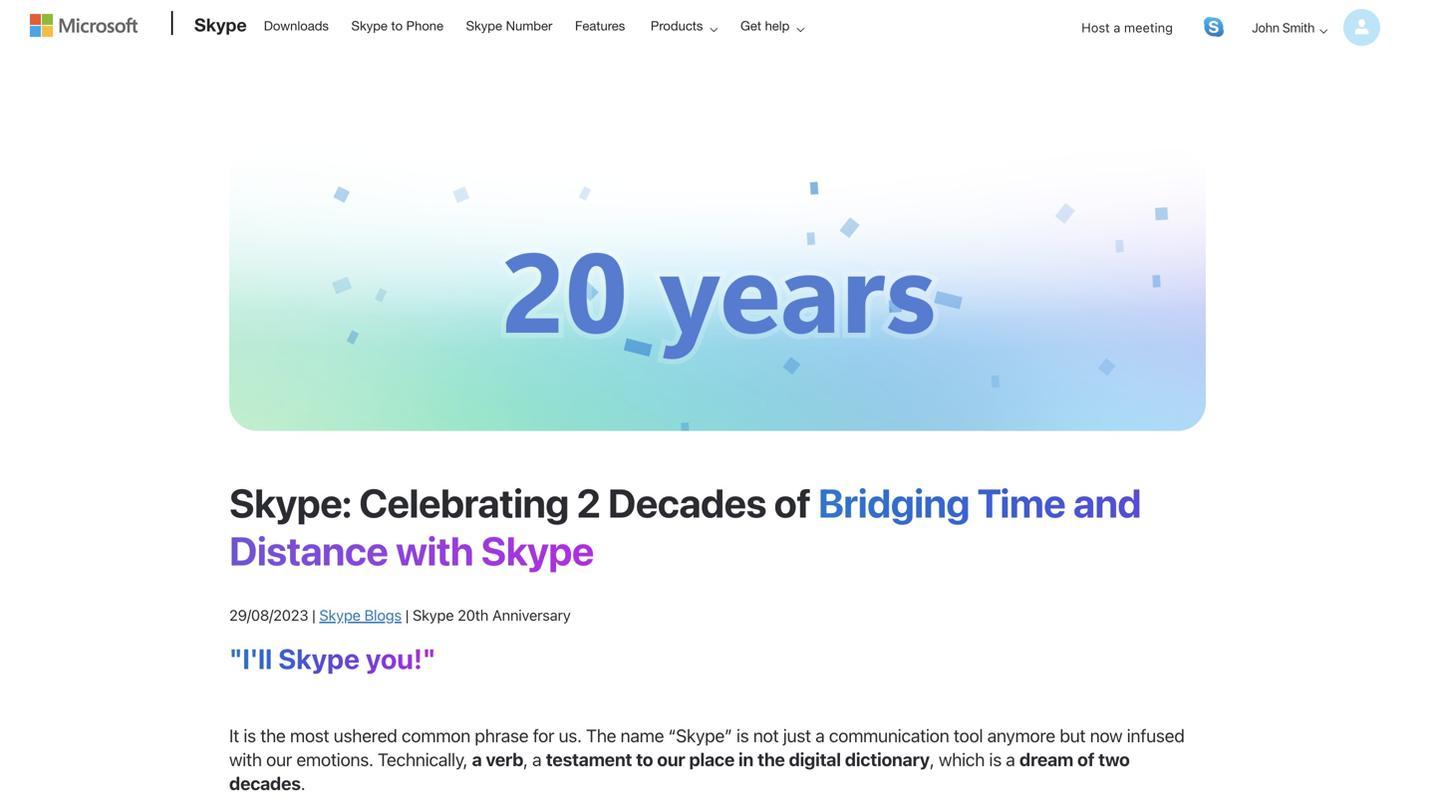 Task type: locate. For each thing, give the bounding box(es) containing it.
is left not
[[737, 725, 749, 747]]

0 vertical spatial to
[[391, 18, 403, 33]]

with down celebrating
[[396, 527, 474, 574]]

skype down skype blogs link at the bottom of page
[[278, 643, 360, 675]]

with
[[396, 527, 474, 574], [229, 749, 262, 771]]

1 horizontal spatial ,
[[930, 749, 935, 771]]

skype number
[[466, 18, 553, 33]]

| right 'blogs'
[[406, 607, 409, 624]]

arrow down image
[[1312, 19, 1336, 43]]

|
[[312, 607, 316, 624], [406, 607, 409, 624]]

it is the most ushered common phrase for us. the name "skype" is not just a communication tool anymore but now infused with our emotions. technically,
[[229, 725, 1185, 771]]

the left most
[[260, 725, 286, 747]]

,
[[524, 749, 528, 771], [930, 749, 935, 771]]

1 horizontal spatial is
[[737, 725, 749, 747]]

skype to phone
[[352, 18, 444, 33]]

1 , from the left
[[524, 749, 528, 771]]

dream of two decades
[[229, 749, 1130, 795]]

the down not
[[758, 749, 785, 771]]

with down it
[[229, 749, 262, 771]]

to
[[391, 18, 403, 33], [636, 749, 653, 771]]

0 vertical spatial with
[[396, 527, 474, 574]]

the inside it is the most ushered common phrase for us. the name "skype" is not just a communication tool anymore but now infused with our emotions. technically,
[[260, 725, 286, 747]]

the
[[586, 725, 617, 747]]

to inside skype to phone "link"
[[391, 18, 403, 33]]

1 our from the left
[[266, 749, 292, 771]]

1 | from the left
[[312, 607, 316, 624]]

skype to phone link
[[343, 1, 453, 49]]

is right which
[[990, 749, 1002, 771]]

, left which
[[930, 749, 935, 771]]

ushered
[[334, 725, 397, 747]]

you!"
[[366, 643, 436, 675]]

phrase
[[475, 725, 529, 747]]

technically,
[[378, 749, 468, 771]]

microsoft image
[[30, 14, 138, 37]]

1 horizontal spatial |
[[406, 607, 409, 624]]

0 horizontal spatial the
[[260, 725, 286, 747]]

 link
[[1205, 17, 1224, 37]]

products button
[[638, 1, 734, 51]]

0 vertical spatial the
[[260, 725, 286, 747]]

1 horizontal spatial with
[[396, 527, 474, 574]]

with inside it is the most ushered common phrase for us. the name "skype" is not just a communication tool anymore but now infused with our emotions. technically,
[[229, 749, 262, 771]]

1 horizontal spatial our
[[657, 749, 686, 771]]

phone
[[407, 18, 444, 33]]

not
[[754, 725, 779, 747]]

1 horizontal spatial to
[[636, 749, 653, 771]]

is right it
[[244, 725, 256, 747]]

in
[[739, 749, 754, 771]]

most
[[290, 725, 329, 747]]

menu bar
[[1066, 2, 1381, 68]]

0 horizontal spatial to
[[391, 18, 403, 33]]

anymore
[[988, 725, 1056, 747]]

infused
[[1127, 725, 1185, 747]]

of
[[774, 479, 811, 526], [1078, 749, 1095, 771]]

, down phrase
[[524, 749, 528, 771]]

0 horizontal spatial |
[[312, 607, 316, 624]]

a
[[1114, 20, 1121, 35], [816, 725, 825, 747], [472, 749, 482, 771], [533, 749, 542, 771], [1006, 749, 1016, 771]]

our down 'name'
[[657, 749, 686, 771]]

for
[[533, 725, 555, 747]]

a right just
[[816, 725, 825, 747]]

0 horizontal spatial ,
[[524, 749, 528, 771]]

| right the 29/08/2023
[[312, 607, 316, 624]]

1 horizontal spatial the
[[758, 749, 785, 771]]

navigation
[[1066, 2, 1381, 68]]

downloads
[[264, 18, 329, 33]]

0 horizontal spatial with
[[229, 749, 262, 771]]

decades
[[608, 479, 767, 526]]

0 horizontal spatial of
[[774, 479, 811, 526]]

time
[[978, 479, 1066, 526]]

our
[[266, 749, 292, 771], [657, 749, 686, 771]]

anniversary
[[493, 607, 571, 624]]

features link
[[566, 1, 634, 49]]

a left verb
[[472, 749, 482, 771]]

0 horizontal spatial our
[[266, 749, 292, 771]]

smith
[[1283, 20, 1315, 35]]

1 vertical spatial of
[[1078, 749, 1095, 771]]

the
[[260, 725, 286, 747], [758, 749, 785, 771]]

our up the decades
[[266, 749, 292, 771]]

1 vertical spatial with
[[229, 749, 262, 771]]

1 horizontal spatial of
[[1078, 749, 1095, 771]]

"skype"
[[669, 725, 732, 747]]

a right host on the top of page
[[1114, 20, 1121, 35]]

communication
[[829, 725, 950, 747]]

to down 'name'
[[636, 749, 653, 771]]

to left phone
[[391, 18, 403, 33]]

bridging time and distance with skype
[[229, 479, 1142, 574]]

skype down skype: celebrating 2 decades of
[[481, 527, 594, 574]]

skype blogs link
[[319, 607, 402, 624]]

20th
[[458, 607, 489, 624]]

skype left phone
[[352, 18, 388, 33]]

john
[[1252, 20, 1280, 35]]

1 vertical spatial to
[[636, 749, 653, 771]]

skype left number
[[466, 18, 503, 33]]

but
[[1060, 725, 1086, 747]]

digital
[[789, 749, 841, 771]]

blogs
[[365, 607, 402, 624]]

skype
[[194, 14, 247, 35], [352, 18, 388, 33], [466, 18, 503, 33], [481, 527, 594, 574], [319, 607, 361, 624], [413, 607, 454, 624], [278, 643, 360, 675]]

place
[[689, 749, 735, 771]]

is
[[244, 725, 256, 747], [737, 725, 749, 747], [990, 749, 1002, 771]]



Task type: vqa. For each thing, say whether or not it's contained in the screenshot.
the 'privacy' 'link' at the right bottom
no



Task type: describe. For each thing, give the bounding box(es) containing it.
common
[[402, 725, 471, 747]]

get help button
[[728, 1, 821, 51]]

emotions.
[[297, 749, 374, 771]]

name
[[621, 725, 664, 747]]

0 vertical spatial of
[[774, 479, 811, 526]]

which
[[939, 749, 985, 771]]

a inside it is the most ushered common phrase for us. the name "skype" is not just a communication tool anymore but now infused with our emotions. technically,
[[816, 725, 825, 747]]

our inside it is the most ushered common phrase for us. the name "skype" is not just a communication tool anymore but now infused with our emotions. technically,
[[266, 749, 292, 771]]

dictionary
[[845, 749, 930, 771]]

skype inside "link"
[[352, 18, 388, 33]]

features
[[575, 18, 625, 33]]

distance
[[229, 527, 388, 574]]

two
[[1099, 749, 1130, 771]]

navigation containing host a meeting
[[1066, 2, 1381, 68]]

29/08/2023 | skype blogs | skype 20th anniversary
[[229, 607, 571, 624]]

2 , from the left
[[930, 749, 935, 771]]

host
[[1082, 20, 1110, 35]]

skype link
[[184, 1, 253, 55]]

menu bar containing host a meeting
[[1066, 2, 1381, 68]]

bridging
[[819, 479, 970, 526]]

decades
[[229, 773, 301, 795]]

skype left 'blogs'
[[319, 607, 361, 624]]

us.
[[559, 725, 582, 747]]

"i'll skype you!"
[[229, 643, 436, 675]]

2
[[577, 479, 601, 526]]

now
[[1091, 725, 1123, 747]]

john smith link
[[1236, 2, 1381, 53]]

.
[[301, 773, 305, 795]]

get
[[741, 18, 762, 33]]

dream
[[1020, 749, 1074, 771]]

skype: celebrating 2 decades of
[[229, 479, 819, 526]]

host a meeting
[[1082, 20, 1174, 35]]

a verb , a testament to our place in the digital dictionary , which is a
[[472, 749, 1020, 771]]

skype inside bridging time and distance with skype
[[481, 527, 594, 574]]

29/08/2023
[[229, 607, 308, 624]]

meeting
[[1125, 20, 1174, 35]]

with inside bridging time and distance with skype
[[396, 527, 474, 574]]

skype:
[[229, 479, 352, 526]]

and
[[1074, 479, 1142, 526]]

products
[[651, 18, 703, 33]]

a inside menu bar
[[1114, 20, 1121, 35]]

verb
[[486, 749, 524, 771]]

skype left downloads link
[[194, 14, 247, 35]]

get help
[[741, 18, 790, 33]]

skype number link
[[457, 1, 562, 49]]

a down anymore
[[1006, 749, 1016, 771]]

picture with bing logo and skype logo next to each other representing a collaboration between those two image
[[229, 150, 1207, 431]]

help
[[765, 18, 790, 33]]

it
[[229, 725, 239, 747]]

2 | from the left
[[406, 607, 409, 624]]

2 horizontal spatial is
[[990, 749, 1002, 771]]

number
[[506, 18, 553, 33]]

0 horizontal spatial is
[[244, 725, 256, 747]]

host a meeting link
[[1066, 2, 1190, 53]]

john smith
[[1252, 20, 1315, 35]]

downloads link
[[255, 1, 338, 49]]

1 vertical spatial the
[[758, 749, 785, 771]]

2 our from the left
[[657, 749, 686, 771]]

just
[[784, 725, 812, 747]]

of inside dream of two decades
[[1078, 749, 1095, 771]]

skype left 20th
[[413, 607, 454, 624]]

avatar image
[[1344, 9, 1381, 46]]

testament
[[546, 749, 632, 771]]

tool
[[954, 725, 984, 747]]

celebrating
[[359, 479, 569, 526]]

a down for
[[533, 749, 542, 771]]

"i'll
[[229, 643, 272, 675]]



